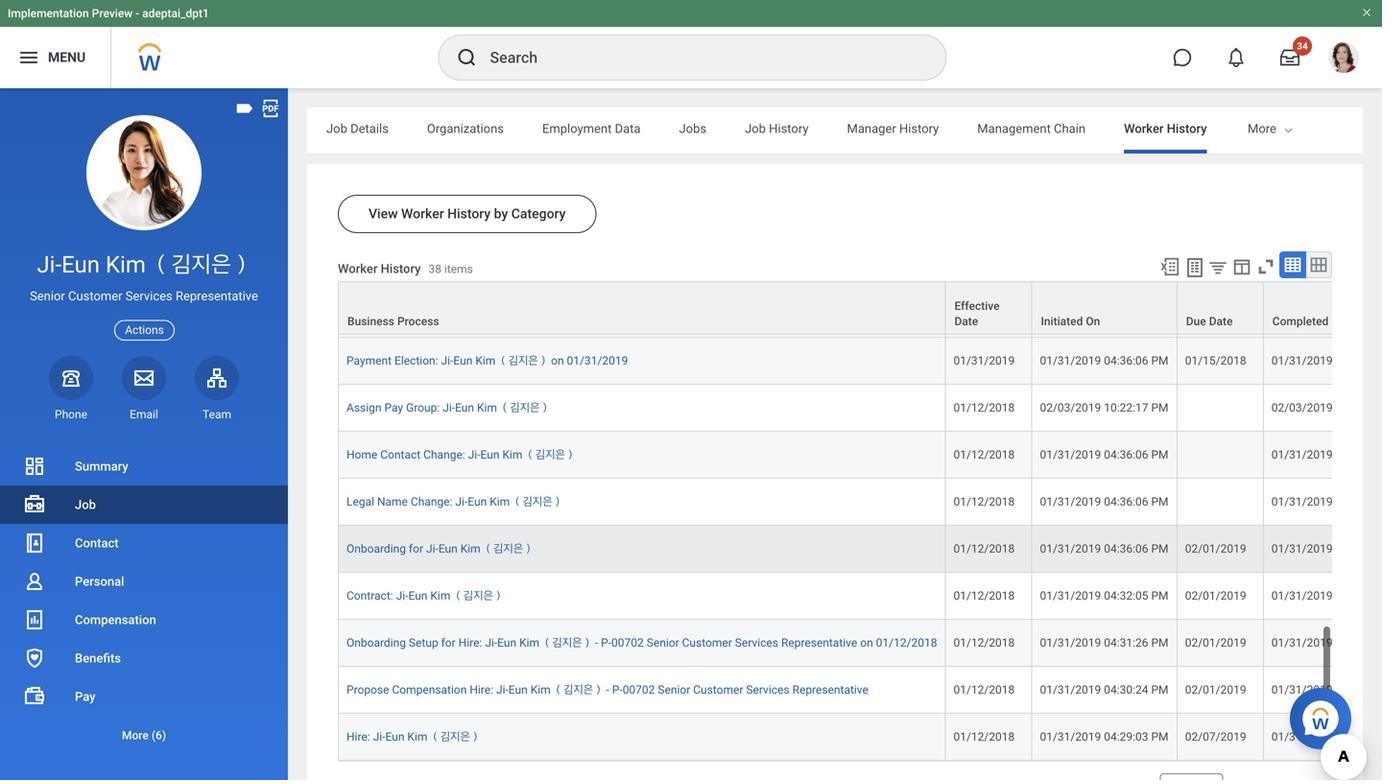 Task type: vqa. For each thing, say whether or not it's contained in the screenshot.
Pm for Hire: Ji-Eun Kim （김지은）
yes



Task type: describe. For each thing, give the bounding box(es) containing it.
04:32:05 for 01/31/2019 04:32:05 
[[1336, 637, 1380, 650]]

pay image
[[23, 686, 46, 709]]

date for effective date
[[955, 315, 979, 328]]

04:31:26
[[1104, 637, 1149, 650]]

more (6) button
[[0, 716, 288, 755]]

pm for payment election: ji-eun kim （김지은） on 01/31/2019
[[1152, 354, 1169, 368]]

manager
[[847, 121, 897, 136]]

01/31/2019 04:31:05  for 02/01/2019
[[1272, 684, 1383, 697]]

row containing effective date
[[338, 281, 1383, 335]]

contact link
[[0, 524, 288, 563]]

id change: ji-eun kim （김지은）
[[347, 307, 512, 321]]

contract: ji-eun kim （김지은）
[[347, 590, 503, 603]]

adeptai_dpt1
[[142, 7, 209, 20]]

details
[[351, 121, 389, 136]]

export to excel image
[[1160, 256, 1181, 277]]

legal name change: ji-eun kim （김지은） link
[[347, 496, 563, 509]]

2 vertical spatial customer
[[693, 684, 744, 697]]

contract: ji-eun kim （김지은） link
[[347, 590, 503, 603]]

01/31/2019 04:36:06 pm for onboarding for ji-eun kim （김지은）
[[1040, 543, 1169, 556]]

view printable version (pdf) image
[[260, 98, 281, 119]]

completed on button
[[1264, 282, 1383, 334]]

election:
[[395, 354, 438, 368]]

job for job details
[[326, 121, 347, 136]]

38
[[429, 262, 442, 276]]

change: for contact
[[424, 448, 465, 462]]

initiated on
[[1041, 315, 1101, 328]]

01/31/2019 04:36:06  for 01/31/2019 04:36:06 pm
[[1272, 543, 1383, 556]]

04:36:06 for payment election: ji-eun kim （김지은） on 01/31/2019
[[1104, 354, 1149, 368]]

02/01/2019 for 01/31/2019 04:32:05 pm
[[1186, 590, 1247, 603]]

01/15/2018 for 01/31/2019 09:09:50 
[[1186, 354, 1247, 368]]

0 vertical spatial 00702
[[612, 637, 644, 650]]

contact inside row
[[380, 448, 421, 462]]

0 vertical spatial hire:
[[459, 637, 482, 650]]

search image
[[456, 46, 479, 69]]

phone ji-eun kim （김지은） element
[[49, 407, 93, 422]]

34
[[1297, 40, 1308, 52]]

0 horizontal spatial on
[[551, 354, 564, 368]]

more (6) button
[[0, 724, 288, 747]]

row containing onboarding for ji-eun kim （김지은）
[[338, 526, 1383, 573]]

hire: ji-eun kim （김지은）
[[347, 731, 480, 744]]

(6)
[[152, 729, 166, 743]]

04:30:24
[[1104, 684, 1149, 697]]

04:36:06 for legal name change: ji-eun kim （김지은）
[[1104, 496, 1149, 509]]

contact inside "link"
[[75, 536, 119, 551]]

contract:
[[347, 590, 393, 603]]

personal link
[[0, 563, 288, 601]]

row containing contract: ji-eun kim （김지은）
[[338, 573, 1383, 620]]

04:36:06 for onboarding for ji-eun kim （김지은）
[[1104, 543, 1149, 556]]

summary image
[[23, 455, 46, 478]]

on for completed on
[[1332, 315, 1346, 328]]

view
[[369, 206, 398, 222]]

02/03/2019 10:22:17 
[[1272, 401, 1383, 415]]

01/31/2019 09:10:32 
[[1272, 307, 1383, 321]]

2 vertical spatial senior
[[658, 684, 691, 697]]

due date button
[[1178, 282, 1263, 334]]

09:09:50
[[1336, 354, 1380, 368]]

02/03/2019 for 02/03/2019 10:22:17 
[[1272, 401, 1333, 415]]

1 vertical spatial on
[[861, 637, 873, 650]]

compensation link
[[0, 601, 288, 639]]

management
[[978, 121, 1051, 136]]

category
[[512, 206, 566, 222]]

legal name change: ji-eun kim （김지은）
[[347, 496, 563, 509]]

menu banner
[[0, 0, 1383, 88]]

employment data
[[542, 121, 641, 136]]

on for initiated on
[[1086, 315, 1101, 328]]

02/07/2019
[[1186, 731, 1247, 744]]

1 vertical spatial for
[[441, 637, 456, 650]]

history for worker history
[[1167, 121, 1207, 136]]

onboarding for ji-eun kim （김지은）
[[347, 543, 533, 556]]

assign pay group: ji-eun kim （김지은） link
[[347, 401, 550, 415]]

01/12/2018 for onboarding for ji-eun kim （김지은）
[[954, 543, 1015, 556]]

0 vertical spatial p-
[[601, 637, 612, 650]]

hire: ji-eun kim （김지은） link
[[347, 731, 480, 744]]

representative inside navigation pane region
[[176, 289, 258, 304]]

phone
[[55, 408, 87, 421]]

worker inside the view worker history by category button
[[401, 206, 444, 222]]

onboarding setup for hire: ji-eun kim （김지은） - p-00702 senior customer services representative on 01/12/2018
[[347, 637, 938, 650]]

2 vertical spatial hire:
[[347, 731, 370, 744]]

pm for onboarding for ji-eun kim （김지은）
[[1152, 543, 1169, 556]]

01/12/2018 for hire: ji-eun kim （김지은）
[[954, 731, 1015, 744]]

more for more
[[1248, 121, 1277, 136]]

pay link
[[0, 678, 288, 716]]

id change: ji-eun kim （김지은） link
[[347, 307, 512, 321]]

home
[[347, 448, 378, 462]]

history for worker history 38 items
[[381, 261, 421, 276]]

02/01/2019 for 01/31/2019 04:30:24 pm
[[1186, 684, 1247, 697]]

menu
[[48, 50, 86, 65]]

onboarding for ji-eun kim （김지은） link
[[347, 543, 533, 556]]

pm for home contact change: ji-eun kim （김지은）
[[1152, 448, 1169, 462]]

01/31/2019 04:31:26 pm
[[1040, 637, 1169, 650]]

02/03/2019 for 02/03/2019 10:22:17 pm
[[1040, 401, 1102, 415]]

01/31/2019 04:36:06 pm for legal name change: ji-eun kim （김지은）
[[1040, 496, 1169, 509]]

summary
[[75, 459, 128, 474]]

assign pay group: ji-eun kim （김지은）
[[347, 401, 550, 415]]

pm for onboarding setup for hire: ji-eun kim （김지은） - p-00702 senior customer services representative on 01/12/2018
[[1152, 637, 1169, 650]]

history for manager history
[[900, 121, 939, 136]]

kim inside navigation pane region
[[106, 251, 146, 278]]

close environment banner image
[[1361, 7, 1373, 18]]

pm for hire: ji-eun kim （김지은）
[[1152, 731, 1169, 744]]

- inside menu banner
[[136, 7, 139, 20]]

02/03/2019 10:22:17 pm
[[1040, 401, 1169, 415]]

0 horizontal spatial for
[[409, 543, 423, 556]]

01/31/2019 04:36:06  for 01/31/2019 04:32:05 pm
[[1272, 590, 1383, 603]]

worker history
[[1124, 121, 1207, 136]]

data
[[615, 121, 641, 136]]

row containing assign pay group: ji-eun kim （김지은）
[[338, 385, 1383, 432]]

onboarding setup for hire: ji-eun kim （김지은） - p-00702 senior customer services representative on 01/12/2018 link
[[347, 637, 938, 650]]

team link
[[195, 356, 239, 422]]

job for job history
[[745, 121, 766, 136]]

actions button
[[114, 320, 175, 341]]

business
[[348, 315, 395, 328]]

effective
[[955, 300, 1000, 313]]

01/31/2019 09:17:11  for legal name change: ji-eun kim （김지은）
[[1272, 496, 1383, 509]]

legal
[[347, 496, 374, 509]]

row containing id change: ji-eun kim （김지은）
[[338, 291, 1383, 338]]

chain
[[1054, 121, 1086, 136]]

implementation
[[8, 7, 89, 20]]

effective date button
[[946, 282, 1032, 334]]

team
[[203, 408, 231, 421]]

due date
[[1187, 315, 1233, 328]]

01/31/2019 04:36:06 pm for home contact change: ji-eun kim （김지은）
[[1040, 448, 1169, 462]]

01/31/2019 04:31:05  for 02/07/2019
[[1272, 731, 1383, 744]]

09:17:11 for home contact change: ji-eun kim （김지은）
[[1336, 448, 1380, 462]]

job details
[[326, 121, 389, 136]]

row containing hire: ji-eun kim （김지은）
[[338, 714, 1383, 761]]

timeline
[[1246, 121, 1293, 136]]

worker for worker history
[[1124, 121, 1164, 136]]

business process
[[348, 315, 439, 328]]

jobs
[[679, 121, 707, 136]]

01/31/2019 04:36:06 pm for payment election: ji-eun kim （김지은） on 01/31/2019
[[1040, 354, 1169, 368]]

row containing propose compensation hire: ji-eun kim （김지은） - p-00702 senior customer services representative
[[338, 667, 1383, 714]]

tab list containing job details
[[307, 108, 1383, 154]]

view team image
[[205, 367, 229, 390]]

export to worksheets image
[[1184, 256, 1207, 279]]

senior inside navigation pane region
[[30, 289, 65, 304]]

01/12/2018 for contract: ji-eun kim （김지은）
[[954, 590, 1015, 603]]

1 vertical spatial -
[[595, 637, 598, 650]]

pm for legal name change: ji-eun kim （김지은）
[[1152, 496, 1169, 509]]



Task type: locate. For each thing, give the bounding box(es) containing it.
onboarding up contract:
[[347, 543, 406, 556]]

0 vertical spatial pay
[[384, 401, 403, 415]]

1 horizontal spatial on
[[861, 637, 873, 650]]

pay left group:
[[384, 401, 403, 415]]

contact
[[380, 448, 421, 462], [75, 536, 119, 551]]

1 horizontal spatial 02/03/2019
[[1272, 401, 1333, 415]]

01/15/2018
[[1186, 307, 1247, 321], [1186, 354, 1247, 368]]

2 01/31/2019 04:36:06  from the top
[[1272, 590, 1383, 603]]

initiated
[[1041, 315, 1083, 328]]

p-
[[601, 637, 612, 650], [612, 684, 623, 697]]

5 row from the top
[[338, 385, 1383, 432]]

propose
[[347, 684, 389, 697]]

2 date from the left
[[1209, 315, 1233, 328]]

1 horizontal spatial on
[[1332, 315, 1346, 328]]

0 vertical spatial change:
[[360, 307, 402, 321]]

1 vertical spatial p-
[[612, 684, 623, 697]]

more left (6)
[[122, 729, 149, 743]]

expand table image
[[1310, 255, 1329, 275]]

assign
[[347, 401, 382, 415]]

2 horizontal spatial job
[[745, 121, 766, 136]]

9 pm from the top
[[1152, 684, 1169, 697]]

1 vertical spatial 00702
[[623, 684, 655, 697]]

02/01/2019 for 01/31/2019 04:31:26 pm
[[1186, 637, 1247, 650]]

hire: up hire: ji-eun kim （김지은）
[[470, 684, 494, 697]]

2 vertical spatial -
[[606, 684, 610, 697]]

row containing onboarding setup for hire: ji-eun kim （김지은） - p-00702 senior customer services representative on 01/12/2018
[[338, 620, 1383, 667]]

1 01/31/2019 04:36:06 pm from the top
[[1040, 307, 1169, 321]]

1 vertical spatial pay
[[75, 690, 96, 704]]

0 vertical spatial senior
[[30, 289, 65, 304]]

0 horizontal spatial job
[[75, 498, 96, 512]]

9 row from the top
[[338, 573, 1383, 620]]

0 vertical spatial on
[[551, 354, 564, 368]]

2 09:17:11 from the top
[[1336, 496, 1380, 509]]

04:36:06
[[1104, 307, 1149, 321], [1104, 354, 1149, 368], [1104, 448, 1149, 462], [1104, 496, 1149, 509], [1104, 543, 1149, 556], [1336, 543, 1380, 556], [1336, 590, 1380, 603]]

5 pm from the top
[[1152, 496, 1169, 509]]

business process button
[[339, 282, 945, 334]]

senior up phone image
[[30, 289, 65, 304]]

table image
[[1284, 255, 1303, 275]]

ji-
[[37, 251, 62, 278], [405, 307, 417, 321], [441, 354, 454, 368], [443, 401, 455, 415], [468, 448, 481, 462], [456, 496, 468, 509], [426, 543, 439, 556], [396, 590, 409, 603], [485, 637, 498, 650], [496, 684, 509, 697], [373, 731, 385, 744]]

compensation inside list
[[75, 613, 156, 627]]

by
[[494, 206, 508, 222]]

email button
[[122, 356, 166, 422]]

menu button
[[0, 27, 111, 88]]

09:17:11 for legal name change: ji-eun kim （김지은）
[[1336, 496, 1380, 509]]

on
[[1086, 315, 1101, 328], [1332, 315, 1346, 328]]

contact up personal
[[75, 536, 119, 551]]

mail image
[[132, 367, 156, 390]]

4 01/31/2019 04:36:06 pm from the top
[[1040, 496, 1169, 509]]

job left details
[[326, 121, 347, 136]]

0 horizontal spatial date
[[955, 315, 979, 328]]

pay inside navigation pane region
[[75, 690, 96, 704]]

1 vertical spatial services
[[735, 637, 779, 650]]

p- down onboarding setup for hire: ji-eun kim （김지은） - p-00702 senior customer services representative on 01/12/2018 link
[[612, 684, 623, 697]]

history for job history
[[769, 121, 809, 136]]

setup
[[409, 637, 438, 650]]

6 row from the top
[[338, 432, 1383, 479]]

services
[[126, 289, 173, 304], [735, 637, 779, 650], [746, 684, 790, 697]]

0 vertical spatial for
[[409, 543, 423, 556]]

due
[[1187, 315, 1207, 328]]

pm for contract: ji-eun kim （김지은）
[[1152, 590, 1169, 603]]

00702
[[612, 637, 644, 650], [623, 684, 655, 697]]

04:36:06 for id change: ji-eun kim （김지은）
[[1104, 307, 1149, 321]]

7 pm from the top
[[1152, 590, 1169, 603]]

4 row from the top
[[338, 338, 1383, 385]]

1 horizontal spatial for
[[441, 637, 456, 650]]

worker up id
[[338, 261, 378, 276]]

group:
[[406, 401, 440, 415]]

date down effective
[[955, 315, 979, 328]]

3 02/01/2019 from the top
[[1186, 637, 1247, 650]]

1 vertical spatial 04:31:05
[[1336, 731, 1380, 744]]

1 vertical spatial contact
[[75, 536, 119, 551]]

date inside effective date
[[955, 315, 979, 328]]

0 horizontal spatial 10:22:17
[[1104, 401, 1149, 415]]

2 01/31/2019 09:17:11  from the top
[[1272, 496, 1383, 509]]

pm for propose compensation hire: ji-eun kim （김지은） - p-00702 senior customer services representative
[[1152, 684, 1169, 697]]

1 horizontal spatial pay
[[384, 401, 403, 415]]

job image
[[23, 494, 46, 517]]

email ji-eun kim （김지은） element
[[122, 407, 166, 422]]

worker right view
[[401, 206, 444, 222]]

2 horizontal spatial -
[[606, 684, 610, 697]]

history left by on the left of page
[[448, 206, 491, 222]]

04:29:03
[[1104, 731, 1149, 744]]

2 onboarding from the top
[[347, 637, 406, 650]]

1 vertical spatial 09:17:11
[[1336, 496, 1380, 509]]

7 row from the top
[[338, 479, 1383, 526]]

change: down assign pay group: ji-eun kim （김지은）
[[424, 448, 465, 462]]

employment
[[542, 121, 612, 136]]

1 vertical spatial 01/31/2019 04:31:05 
[[1272, 731, 1383, 744]]

- down onboarding setup for hire: ji-eun kim （김지은） - p-00702 senior customer services representative on 01/12/2018 link
[[606, 684, 610, 697]]

services inside navigation pane region
[[126, 289, 173, 304]]

01/12/2018 for propose compensation hire: ji-eun kim （김지은） - p-00702 senior customer services representative
[[954, 684, 1015, 697]]

date for due date
[[1209, 315, 1233, 328]]

0 vertical spatial more
[[1248, 121, 1277, 136]]

on
[[551, 354, 564, 368], [861, 637, 873, 650]]

6 pm from the top
[[1152, 543, 1169, 556]]

04:36:06 for home contact change: ji-eun kim （김지은）
[[1104, 448, 1149, 462]]

compensation image
[[23, 609, 46, 632]]

contact right home
[[380, 448, 421, 462]]

pm
[[1152, 307, 1169, 321], [1152, 354, 1169, 368], [1152, 401, 1169, 415], [1152, 448, 1169, 462], [1152, 496, 1169, 509], [1152, 543, 1169, 556], [1152, 590, 1169, 603], [1152, 637, 1169, 650], [1152, 684, 1169, 697], [1152, 731, 1169, 744]]

2 vertical spatial worker
[[338, 261, 378, 276]]

0 horizontal spatial worker
[[338, 261, 378, 276]]

1 vertical spatial representative
[[781, 637, 858, 650]]

1 vertical spatial more
[[122, 729, 149, 743]]

10 row from the top
[[338, 620, 1383, 667]]

job down summary
[[75, 498, 96, 512]]

history left the "38"
[[381, 261, 421, 276]]

2 vertical spatial representative
[[793, 684, 869, 697]]

worker inside tab list
[[1124, 121, 1164, 136]]

- up the propose compensation hire: ji-eun kim （김지은） - p-00702 senior customer services representative
[[595, 637, 598, 650]]

completed
[[1273, 315, 1329, 328]]

04:32:05 for 01/31/2019 04:32:05 pm
[[1104, 590, 1149, 603]]

34 button
[[1269, 36, 1313, 79]]

more down the 34 button
[[1248, 121, 1277, 136]]

change: for name
[[411, 496, 453, 509]]

on right the initiated
[[1086, 315, 1101, 328]]

1 horizontal spatial date
[[1209, 315, 1233, 328]]

job history
[[745, 121, 809, 136]]

completed on
[[1273, 315, 1346, 328]]

1 pm from the top
[[1152, 307, 1169, 321]]

2 01/31/2019 04:36:06 pm from the top
[[1040, 354, 1169, 368]]

01/15/2018 for 01/31/2019 09:10:32 
[[1186, 307, 1247, 321]]

01/31/2019 04:36:06 pm for id change: ji-eun kim （김지은）
[[1040, 307, 1169, 321]]

5 01/31/2019 04:36:06 pm from the top
[[1040, 543, 1169, 556]]

personal image
[[23, 570, 46, 593]]

benefits image
[[23, 647, 46, 670]]

01/31/2019 04:36:06 
[[1272, 543, 1383, 556], [1272, 590, 1383, 603]]

effective date
[[955, 300, 1000, 328]]

10:22:17 for 02/03/2019 10:22:17 pm
[[1104, 401, 1149, 415]]

1 horizontal spatial contact
[[380, 448, 421, 462]]

ji-eun kim （김지은）
[[37, 251, 251, 278]]

items
[[444, 262, 473, 276]]

02/03/2019 down the 01/31/2019 09:09:50
[[1272, 401, 1333, 415]]

row containing payment election: ji-eun kim （김지은） on 01/31/2019
[[338, 338, 1383, 385]]

01/12/2018 for home contact change: ji-eun kim （김지은）
[[954, 448, 1015, 462]]

1 onboarding from the top
[[347, 543, 406, 556]]

fullscreen image
[[1256, 256, 1277, 277]]

1 on from the left
[[1086, 315, 1101, 328]]

3 row from the top
[[338, 291, 1383, 338]]

phone button
[[49, 356, 93, 422]]

propose compensation hire: ji-eun kim （김지은） - p-00702 senior customer services representative link
[[347, 684, 869, 697]]

0 vertical spatial compensation
[[75, 613, 156, 627]]

01/31/2019 04:30:24 pm
[[1040, 684, 1169, 697]]

1 vertical spatial customer
[[682, 637, 732, 650]]

09:17:11
[[1336, 448, 1380, 462], [1336, 496, 1380, 509]]

01/12/2018 for onboarding setup for hire: ji-eun kim （김지은） - p-00702 senior customer services representative on 01/12/2018
[[954, 637, 1015, 650]]

1 vertical spatial hire:
[[470, 684, 494, 697]]

payment election: ji-eun kim （김지은） on 01/31/2019
[[347, 354, 628, 368]]

0 vertical spatial onboarding
[[347, 543, 406, 556]]

more (6)
[[122, 729, 166, 743]]

1 01/15/2018 from the top
[[1186, 307, 1247, 321]]

2 vertical spatial services
[[746, 684, 790, 697]]

01/31/2019 09:09:50 
[[1272, 354, 1383, 368]]

3 01/31/2019 04:36:06 pm from the top
[[1040, 448, 1169, 462]]

2 10:22:17 from the left
[[1336, 401, 1380, 415]]

navigation pane region
[[0, 88, 288, 781]]

for right setup
[[441, 637, 456, 650]]

0 horizontal spatial compensation
[[75, 613, 156, 627]]

p- up the propose compensation hire: ji-eun kim （김지은） - p-00702 senior customer services representative
[[601, 637, 612, 650]]

on inside popup button
[[1086, 315, 1101, 328]]

preview
[[92, 7, 133, 20]]

more inside more (6) dropdown button
[[122, 729, 149, 743]]

job right jobs
[[745, 121, 766, 136]]

0 horizontal spatial on
[[1086, 315, 1101, 328]]

history inside the view worker history by category button
[[448, 206, 491, 222]]

row containing home contact change: ji-eun kim （김지은）
[[338, 432, 1383, 479]]

onboarding for onboarding for ji-eun kim （김지은）
[[347, 543, 406, 556]]

benefits
[[75, 651, 121, 666]]

worker for worker history 38 items
[[338, 261, 378, 276]]

2 vertical spatial change:
[[411, 496, 453, 509]]

click to view/edit grid preferences image
[[1232, 256, 1253, 277]]

2 04:31:05 from the top
[[1336, 731, 1380, 744]]

0 vertical spatial customer
[[68, 289, 123, 304]]

09:10:32
[[1336, 307, 1380, 321]]

2 02/01/2019 from the top
[[1186, 590, 1247, 603]]

manager history
[[847, 121, 939, 136]]

0 vertical spatial worker
[[1124, 121, 1164, 136]]

Search Workday  search field
[[490, 36, 907, 79]]

payment
[[347, 354, 392, 368]]

0 horizontal spatial more
[[122, 729, 149, 743]]

1 vertical spatial senior
[[647, 637, 679, 650]]

1 vertical spatial 04:32:05
[[1336, 637, 1380, 650]]

compensation down personal
[[75, 613, 156, 627]]

team ji-eun kim （김지은） element
[[195, 407, 239, 422]]

0 horizontal spatial 04:32:05
[[1104, 590, 1149, 603]]

2 on from the left
[[1332, 315, 1346, 328]]

senior up the propose compensation hire: ji-eun kim （김지은） - p-00702 senior customer services representative
[[647, 637, 679, 650]]

0 horizontal spatial -
[[136, 7, 139, 20]]

home contact change: ji-eun kim （김지은） link
[[347, 448, 575, 462]]

history left timeline
[[1167, 121, 1207, 136]]

1 10:22:17 from the left
[[1104, 401, 1149, 415]]

01/31/2019 09:17:11 
[[1272, 448, 1383, 462], [1272, 496, 1383, 509]]

on right completed
[[1332, 315, 1346, 328]]

8 row from the top
[[338, 526, 1383, 573]]

hire: right setup
[[459, 637, 482, 650]]

1 horizontal spatial worker
[[401, 206, 444, 222]]

01/31/2019 04:32:05 pm
[[1040, 590, 1169, 603]]

job inside list
[[75, 498, 96, 512]]

1 row from the top
[[338, 244, 1383, 291]]

00702 down onboarding setup for hire: ji-eun kim （김지은） - p-00702 senior customer services representative on 01/12/2018 link
[[623, 684, 655, 697]]

history left manager
[[769, 121, 809, 136]]

- right preview
[[136, 7, 139, 20]]

1 vertical spatial onboarding
[[347, 637, 406, 650]]

phone image
[[58, 367, 84, 390]]

notifications large image
[[1227, 48, 1246, 67]]

pm for id change: ji-eun kim （김지은）
[[1152, 307, 1169, 321]]

home contact change: ji-eun kim （김지은）
[[347, 448, 575, 462]]

10:22:17
[[1104, 401, 1149, 415], [1336, 401, 1380, 415]]

1 vertical spatial 01/15/2018
[[1186, 354, 1247, 368]]

10 pm from the top
[[1152, 731, 1169, 744]]

implementation preview -   adeptai_dpt1
[[8, 7, 209, 20]]

tag image
[[234, 98, 255, 119]]

0 horizontal spatial 02/03/2019
[[1040, 401, 1102, 415]]

1 01/31/2019 04:31:05  from the top
[[1272, 684, 1383, 697]]

（김지은） inside navigation pane region
[[151, 251, 251, 278]]

0 vertical spatial 04:31:05
[[1336, 684, 1380, 697]]

1 04:31:05 from the top
[[1336, 684, 1380, 697]]

0 vertical spatial representative
[[176, 289, 258, 304]]

worker right chain
[[1124, 121, 1164, 136]]

2 horizontal spatial worker
[[1124, 121, 1164, 136]]

0 vertical spatial services
[[126, 289, 173, 304]]

change: right name
[[411, 496, 453, 509]]

1 horizontal spatial -
[[595, 637, 598, 650]]

2 pm from the top
[[1152, 354, 1169, 368]]

10:22:17 for 02/03/2019 10:22:17 
[[1336, 401, 1380, 415]]

04:31:05
[[1336, 684, 1380, 697], [1336, 731, 1380, 744]]

eun inside navigation pane region
[[62, 251, 100, 278]]

list containing summary
[[0, 447, 288, 755]]

04:31:05 for 02/01/2019
[[1336, 684, 1380, 697]]

1 horizontal spatial compensation
[[392, 684, 467, 697]]

4 pm from the top
[[1152, 448, 1169, 462]]

for up contract: ji-eun kim （김지은） link at left bottom
[[409, 543, 423, 556]]

00702 up the propose compensation hire: ji-eun kim （김지은） - p-00702 senior customer services representative
[[612, 637, 644, 650]]

3 pm from the top
[[1152, 401, 1169, 415]]

senior customer services representative
[[30, 289, 258, 304]]

payment election: ji-eun kim （김지은） on 01/31/2019 link
[[347, 354, 628, 368]]

1 02/01/2019 from the top
[[1186, 543, 1247, 556]]

pm for assign pay group: ji-eun kim （김지은）
[[1152, 401, 1169, 415]]

tab list
[[307, 108, 1383, 154]]

onboarding for onboarding setup for hire: ji-eun kim （김지은） - p-00702 senior customer services representative on 01/12/2018
[[347, 637, 406, 650]]

01/31/2019 04:32:05 
[[1272, 637, 1383, 650]]

pay
[[384, 401, 403, 415], [75, 690, 96, 704]]

senior down onboarding setup for hire: ji-eun kim （김지은） - p-00702 senior customer services representative on 01/12/2018 link
[[658, 684, 691, 697]]

contact image
[[23, 532, 46, 555]]

04:31:05 for 02/07/2019
[[1336, 731, 1380, 744]]

8 pm from the top
[[1152, 637, 1169, 650]]

0 vertical spatial 01/31/2019 04:31:05 
[[1272, 684, 1383, 697]]

toolbar
[[1151, 252, 1333, 281]]

01/12/2018 for legal name change: ji-eun kim （김지은）
[[954, 496, 1015, 509]]

on inside "popup button"
[[1332, 315, 1346, 328]]

2 01/15/2018 from the top
[[1186, 354, 1247, 368]]

ji- inside navigation pane region
[[37, 251, 62, 278]]

1 vertical spatial change:
[[424, 448, 465, 462]]

1 09:17:11 from the top
[[1336, 448, 1380, 462]]

01/31/2019 09:17:11  for home contact change: ji-eun kim （김지은）
[[1272, 448, 1383, 462]]

0 horizontal spatial pay
[[75, 690, 96, 704]]

row
[[338, 244, 1383, 291], [338, 281, 1383, 335], [338, 291, 1383, 338], [338, 338, 1383, 385], [338, 385, 1383, 432], [338, 432, 1383, 479], [338, 479, 1383, 526], [338, 526, 1383, 573], [338, 573, 1383, 620], [338, 620, 1383, 667], [338, 667, 1383, 714], [338, 714, 1383, 761]]

date right due
[[1209, 315, 1233, 328]]

11 row from the top
[[338, 667, 1383, 714]]

2 02/03/2019 from the left
[[1272, 401, 1333, 415]]

pagination element
[[1235, 762, 1333, 781]]

compensation down setup
[[392, 684, 467, 697]]

4 02/01/2019 from the top
[[1186, 684, 1247, 697]]

1 vertical spatial worker
[[401, 206, 444, 222]]

0 vertical spatial 09:17:11
[[1336, 448, 1380, 462]]

1 vertical spatial 01/31/2019 04:36:06 
[[1272, 590, 1383, 603]]

customer inside navigation pane region
[[68, 289, 123, 304]]

1 horizontal spatial more
[[1248, 121, 1277, 136]]

01/31/2019 04:31:05  down 01/31/2019 04:32:05
[[1272, 684, 1383, 697]]

02/03/2019 down 'initiated on'
[[1040, 401, 1102, 415]]

01/12/2018 for assign pay group: ji-eun kim （김지은）
[[954, 401, 1015, 415]]

01/15/2018 down due date
[[1186, 354, 1247, 368]]

hire: down propose
[[347, 731, 370, 744]]

0 vertical spatial -
[[136, 7, 139, 20]]

0 vertical spatial 01/31/2019 09:17:11 
[[1272, 448, 1383, 462]]

process
[[397, 315, 439, 328]]

justify image
[[17, 46, 40, 69]]

propose compensation hire: ji-eun kim （김지은） - p-00702 senior customer services representative
[[347, 684, 869, 697]]

row containing legal name change: ji-eun kim （김지은）
[[338, 479, 1383, 526]]

2 01/31/2019 04:31:05  from the top
[[1272, 731, 1383, 744]]

1 horizontal spatial 10:22:17
[[1336, 401, 1380, 415]]

compensation inside row
[[392, 684, 467, 697]]

personal
[[75, 575, 124, 589]]

0 vertical spatial 04:32:05
[[1104, 590, 1149, 603]]

0 vertical spatial contact
[[380, 448, 421, 462]]

1 01/31/2019 04:36:06  from the top
[[1272, 543, 1383, 556]]

1 vertical spatial 01/31/2019 09:17:11 
[[1272, 496, 1383, 509]]

1 vertical spatial compensation
[[392, 684, 467, 697]]

1 02/03/2019 from the left
[[1040, 401, 1102, 415]]

02/01/2019 for 01/31/2019 04:36:06 pm
[[1186, 543, 1247, 556]]

email
[[130, 408, 158, 421]]

01/15/2018 down select to filter grid data image
[[1186, 307, 1247, 321]]

pay down the benefits
[[75, 690, 96, 704]]

change:
[[360, 307, 402, 321], [424, 448, 465, 462], [411, 496, 453, 509]]

1 horizontal spatial 04:32:05
[[1336, 637, 1380, 650]]

benefits link
[[0, 639, 288, 678]]

onboarding left setup
[[347, 637, 406, 650]]

2 row from the top
[[338, 281, 1383, 335]]

0 vertical spatial 01/15/2018
[[1186, 307, 1247, 321]]

01/31/2019 04:36:06 pm
[[1040, 307, 1169, 321], [1040, 354, 1169, 368], [1040, 448, 1169, 462], [1040, 496, 1169, 509], [1040, 543, 1169, 556]]

initiated on button
[[1033, 282, 1177, 334]]

1 date from the left
[[955, 315, 979, 328]]

change: right id
[[360, 307, 402, 321]]

1 01/31/2019 09:17:11  from the top
[[1272, 448, 1383, 462]]

additiona
[[1332, 121, 1383, 136]]

0 vertical spatial 01/31/2019 04:36:06 
[[1272, 543, 1383, 556]]

more for more (6)
[[122, 729, 149, 743]]

name
[[377, 496, 408, 509]]

0 horizontal spatial contact
[[75, 536, 119, 551]]

select to filter grid data image
[[1208, 257, 1229, 277]]

inbox large image
[[1281, 48, 1300, 67]]

worker history 38 items
[[338, 261, 473, 276]]

01/31/2019 04:29:03 pm
[[1040, 731, 1169, 744]]

12 row from the top
[[338, 714, 1383, 761]]

view worker history by category
[[369, 206, 566, 222]]

organizations
[[427, 121, 504, 136]]

list
[[0, 447, 288, 755]]

1 horizontal spatial job
[[326, 121, 347, 136]]

cell
[[338, 244, 946, 291], [946, 244, 1033, 291], [1033, 244, 1178, 291], [1178, 244, 1264, 291], [1264, 244, 1383, 291], [946, 291, 1033, 338], [1178, 385, 1264, 432], [1178, 432, 1264, 479], [1178, 479, 1264, 526]]

history right manager
[[900, 121, 939, 136]]

profile logan mcneil image
[[1329, 42, 1360, 77]]

01/31/2019 04:31:05  up pagination element
[[1272, 731, 1383, 744]]



